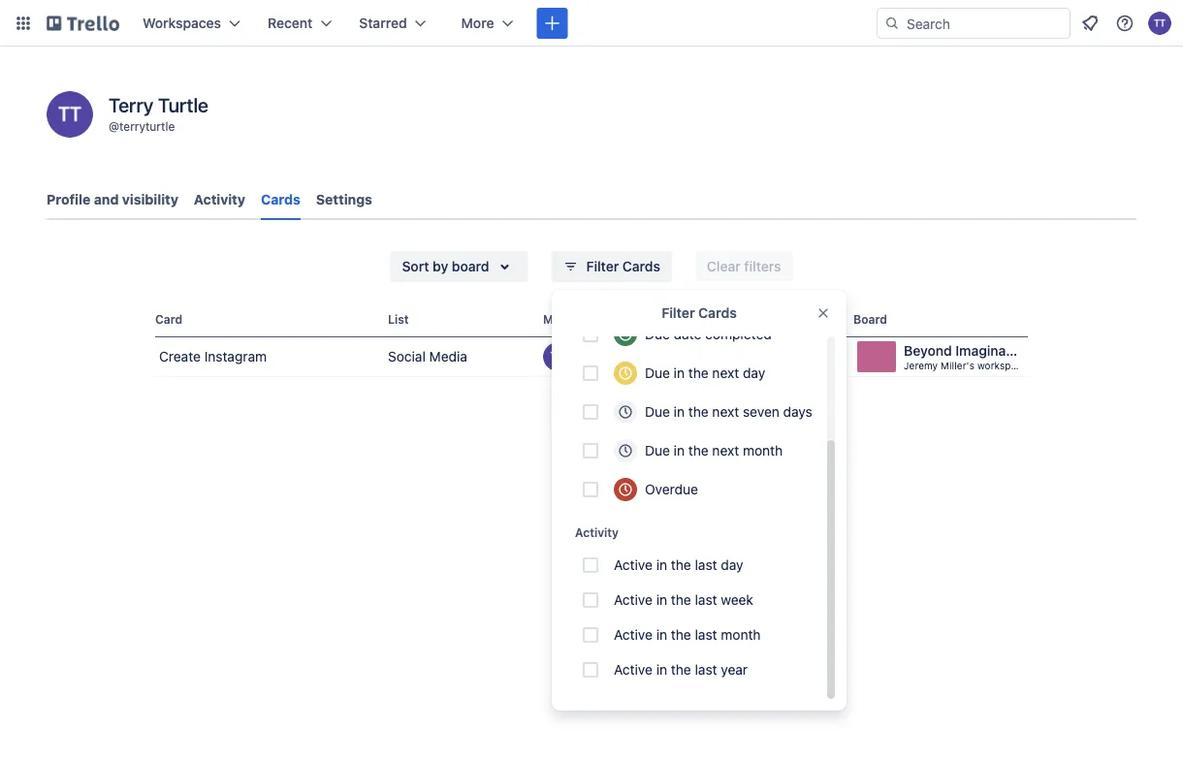 Task type: describe. For each thing, give the bounding box(es) containing it.
1 vertical spatial activity
[[575, 526, 619, 539]]

filter cards inside button
[[586, 259, 661, 275]]

miller's
[[941, 360, 975, 371]]

clear filters
[[707, 259, 781, 275]]

in for active in the last year
[[657, 662, 668, 678]]

next for month
[[713, 443, 739, 459]]

visibility
[[122, 192, 178, 208]]

starred button
[[348, 8, 438, 39]]

beyond imagination jeremy miller's workspace
[[904, 343, 1031, 371]]

profile and visibility
[[47, 192, 178, 208]]

social media
[[388, 349, 468, 365]]

last for day
[[695, 557, 717, 573]]

in for due in the next day
[[674, 365, 685, 381]]

create instagram
[[159, 349, 267, 365]]

workspace
[[978, 360, 1028, 371]]

more button
[[450, 8, 525, 39]]

week
[[721, 592, 754, 608]]

active in the last year
[[614, 662, 748, 678]]

clear
[[707, 259, 741, 275]]

active for active in the last week
[[614, 592, 653, 608]]

last for year
[[695, 662, 717, 678]]

workspaces
[[143, 15, 221, 31]]

cards link
[[261, 182, 301, 220]]

active for active in the last day
[[614, 557, 653, 573]]

in for due in the next month
[[674, 443, 685, 459]]

and
[[94, 192, 119, 208]]

profile
[[47, 192, 90, 208]]

in for due in the next seven days
[[674, 404, 685, 420]]

by
[[433, 259, 448, 275]]

days
[[784, 404, 813, 420]]

Search field
[[900, 9, 1070, 38]]

terry turtle @ terryturtle
[[109, 93, 209, 133]]

workspaces button
[[131, 8, 252, 39]]

overdue
[[645, 482, 698, 498]]

1 horizontal spatial terry turtle (terryturtle) image
[[1149, 12, 1172, 35]]

imagination
[[956, 343, 1031, 359]]

last for month
[[695, 627, 717, 643]]

primary element
[[0, 0, 1184, 47]]

filter cards button
[[552, 251, 672, 282]]

sort
[[402, 259, 429, 275]]

more
[[462, 15, 494, 31]]

due date completed
[[645, 326, 772, 342]]

last for week
[[695, 592, 717, 608]]

card
[[155, 312, 183, 326]]

board
[[452, 259, 489, 275]]

1 horizontal spatial filter cards
[[662, 305, 737, 321]]

instagram
[[204, 349, 267, 365]]

jeremy
[[904, 360, 938, 371]]

filters
[[745, 259, 781, 275]]

recent
[[268, 15, 313, 31]]

due in the next month
[[645, 443, 783, 459]]

seven
[[743, 404, 780, 420]]

in for active in the last month
[[657, 627, 668, 643]]

next for day
[[713, 365, 739, 381]]

due for due in the next day
[[645, 365, 670, 381]]

@
[[109, 119, 119, 133]]

activity link
[[194, 182, 245, 217]]

the for due in the next month
[[689, 443, 709, 459]]



Task type: locate. For each thing, give the bounding box(es) containing it.
in
[[674, 365, 685, 381], [674, 404, 685, 420], [674, 443, 685, 459], [657, 557, 668, 573], [657, 592, 668, 608], [657, 627, 668, 643], [657, 662, 668, 678]]

month for due in the next month
[[743, 443, 783, 459]]

terry turtle (terryturtle) image
[[47, 91, 93, 138]]

close popover image
[[816, 306, 831, 321]]

cards up 'due date completed'
[[699, 305, 737, 321]]

terry turtle (terryturtle) image right open information menu icon
[[1149, 12, 1172, 35]]

last left week
[[695, 592, 717, 608]]

1 horizontal spatial filter
[[662, 305, 695, 321]]

completed
[[705, 326, 772, 342]]

active in the last month
[[614, 627, 761, 643]]

3 last from the top
[[695, 627, 717, 643]]

terry turtle (terryturtle) image
[[1149, 12, 1172, 35], [543, 342, 572, 372]]

board
[[854, 312, 888, 326]]

the up active in the last year
[[671, 627, 691, 643]]

day for due in the next day
[[743, 365, 766, 381]]

filter up members
[[586, 259, 619, 275]]

month down week
[[721, 627, 761, 643]]

date up due in the next day
[[674, 326, 702, 342]]

the down due in the next day
[[689, 404, 709, 420]]

settings link
[[316, 182, 372, 217]]

sort by board button
[[390, 251, 528, 282]]

in down active in the last month
[[657, 662, 668, 678]]

due for due in the next seven days
[[645, 404, 670, 420]]

next for seven
[[713, 404, 739, 420]]

due down 'due date completed'
[[645, 365, 670, 381]]

0 vertical spatial month
[[743, 443, 783, 459]]

0 notifications image
[[1079, 12, 1102, 35]]

next left seven
[[713, 404, 739, 420]]

1 last from the top
[[695, 557, 717, 573]]

in for active in the last day
[[657, 557, 668, 573]]

0 horizontal spatial filter
[[586, 259, 619, 275]]

1 vertical spatial filter
[[662, 305, 695, 321]]

month
[[743, 443, 783, 459], [721, 627, 761, 643]]

0 vertical spatial day
[[743, 365, 766, 381]]

terry turtle (terryturtle) image down members
[[543, 342, 572, 372]]

cards left clear
[[623, 259, 661, 275]]

active in the last day
[[614, 557, 744, 573]]

last
[[695, 557, 717, 573], [695, 592, 717, 608], [695, 627, 717, 643], [695, 662, 717, 678]]

1 vertical spatial day
[[721, 557, 744, 573]]

active in the last week
[[614, 592, 754, 608]]

due for due in the next month
[[645, 443, 670, 459]]

the for active in the last day
[[671, 557, 691, 573]]

2 horizontal spatial cards
[[699, 305, 737, 321]]

next
[[713, 365, 739, 381], [713, 404, 739, 420], [713, 443, 739, 459]]

terryturtle
[[119, 119, 175, 133]]

in down active in the last day
[[657, 592, 668, 608]]

due in the next seven days
[[645, 404, 813, 420]]

due
[[708, 312, 731, 326], [645, 326, 670, 342], [645, 365, 670, 381], [645, 404, 670, 420], [645, 443, 670, 459]]

filter
[[586, 259, 619, 275], [662, 305, 695, 321]]

filter inside button
[[586, 259, 619, 275]]

last left year
[[695, 662, 717, 678]]

filter up 'due date completed'
[[662, 305, 695, 321]]

the for due in the next seven days
[[689, 404, 709, 420]]

the down active in the last day
[[671, 592, 691, 608]]

active for active in the last year
[[614, 662, 653, 678]]

social
[[388, 349, 426, 365]]

date up completed at right top
[[734, 312, 759, 326]]

list
[[388, 312, 409, 326]]

open information menu image
[[1116, 14, 1135, 33]]

date for due date completed
[[674, 326, 702, 342]]

create
[[159, 349, 201, 365]]

turtle
[[158, 93, 209, 116]]

2 active from the top
[[614, 592, 653, 608]]

month down seven
[[743, 443, 783, 459]]

cards inside button
[[623, 259, 661, 275]]

activity left cards "link"
[[194, 192, 245, 208]]

0 horizontal spatial cards
[[261, 192, 301, 208]]

next up due in the next seven days
[[713, 365, 739, 381]]

1 vertical spatial filter cards
[[662, 305, 737, 321]]

terry
[[109, 93, 154, 116]]

in down 'due date completed'
[[674, 365, 685, 381]]

2 vertical spatial cards
[[699, 305, 737, 321]]

4 last from the top
[[695, 662, 717, 678]]

due for due date completed
[[645, 326, 670, 342]]

filter cards up 'due date completed'
[[662, 305, 737, 321]]

in down due in the next day
[[674, 404, 685, 420]]

filter cards
[[586, 259, 661, 275], [662, 305, 737, 321]]

1 horizontal spatial cards
[[623, 259, 661, 275]]

cards right activity link
[[261, 192, 301, 208]]

month for active in the last month
[[721, 627, 761, 643]]

due down due in the next day
[[645, 404, 670, 420]]

0 horizontal spatial date
[[674, 326, 702, 342]]

0 vertical spatial terry turtle (terryturtle) image
[[1149, 12, 1172, 35]]

0 vertical spatial activity
[[194, 192, 245, 208]]

1 vertical spatial cards
[[623, 259, 661, 275]]

create board or workspace image
[[543, 14, 562, 33]]

last down the active in the last week
[[695, 627, 717, 643]]

2 next from the top
[[713, 404, 739, 420]]

1 horizontal spatial activity
[[575, 526, 619, 539]]

0 horizontal spatial activity
[[194, 192, 245, 208]]

activity up active in the last day
[[575, 526, 619, 539]]

sort by board
[[402, 259, 489, 275]]

filter cards up members
[[586, 259, 661, 275]]

the for active in the last year
[[671, 662, 691, 678]]

the for due in the next day
[[689, 365, 709, 381]]

settings
[[316, 192, 372, 208]]

1 active from the top
[[614, 557, 653, 573]]

1 next from the top
[[713, 365, 739, 381]]

the down 'due date completed'
[[689, 365, 709, 381]]

in up the active in the last week
[[657, 557, 668, 573]]

2 vertical spatial next
[[713, 443, 739, 459]]

day up week
[[721, 557, 744, 573]]

in up active in the last year
[[657, 627, 668, 643]]

1 vertical spatial next
[[713, 404, 739, 420]]

due for due date
[[708, 312, 731, 326]]

in up "overdue"
[[674, 443, 685, 459]]

due up "overdue"
[[645, 443, 670, 459]]

0 vertical spatial filter cards
[[586, 259, 661, 275]]

active up the active in the last week
[[614, 557, 653, 573]]

beyond
[[904, 343, 952, 359]]

active down active in the last day
[[614, 592, 653, 608]]

year
[[721, 662, 748, 678]]

in for active in the last week
[[657, 592, 668, 608]]

due up due in the next day
[[645, 326, 670, 342]]

profile and visibility link
[[47, 182, 178, 217]]

media
[[429, 349, 468, 365]]

0 horizontal spatial terry turtle (terryturtle) image
[[543, 342, 572, 372]]

4 active from the top
[[614, 662, 653, 678]]

due up 'due date completed'
[[708, 312, 731, 326]]

0 horizontal spatial filter cards
[[586, 259, 661, 275]]

members
[[543, 312, 597, 326]]

3 active from the top
[[614, 627, 653, 643]]

active down active in the last month
[[614, 662, 653, 678]]

date
[[734, 312, 759, 326], [674, 326, 702, 342]]

active up active in the last year
[[614, 627, 653, 643]]

day up seven
[[743, 365, 766, 381]]

due in the next day
[[645, 365, 766, 381]]

0 vertical spatial next
[[713, 365, 739, 381]]

clear filters button
[[696, 251, 793, 282]]

the up "overdue"
[[689, 443, 709, 459]]

cards
[[261, 192, 301, 208], [623, 259, 661, 275], [699, 305, 737, 321]]

activity
[[194, 192, 245, 208], [575, 526, 619, 539]]

the up the active in the last week
[[671, 557, 691, 573]]

day for active in the last day
[[721, 557, 744, 573]]

back to home image
[[47, 8, 119, 39]]

the for active in the last month
[[671, 627, 691, 643]]

search image
[[885, 16, 900, 31]]

due date
[[708, 312, 759, 326]]

next down due in the next seven days
[[713, 443, 739, 459]]

the down active in the last month
[[671, 662, 691, 678]]

date for due date
[[734, 312, 759, 326]]

the
[[689, 365, 709, 381], [689, 404, 709, 420], [689, 443, 709, 459], [671, 557, 691, 573], [671, 592, 691, 608], [671, 627, 691, 643], [671, 662, 691, 678]]

day
[[743, 365, 766, 381], [721, 557, 744, 573]]

1 vertical spatial month
[[721, 627, 761, 643]]

active
[[614, 557, 653, 573], [614, 592, 653, 608], [614, 627, 653, 643], [614, 662, 653, 678]]

0 vertical spatial filter
[[586, 259, 619, 275]]

starred
[[359, 15, 407, 31]]

0 vertical spatial cards
[[261, 192, 301, 208]]

last up the active in the last week
[[695, 557, 717, 573]]

2 last from the top
[[695, 592, 717, 608]]

recent button
[[256, 8, 344, 39]]

the for active in the last week
[[671, 592, 691, 608]]

3 next from the top
[[713, 443, 739, 459]]

1 horizontal spatial date
[[734, 312, 759, 326]]

active for active in the last month
[[614, 627, 653, 643]]

1 vertical spatial terry turtle (terryturtle) image
[[543, 342, 572, 372]]

create instagram link
[[155, 338, 380, 376]]



Task type: vqa. For each thing, say whether or not it's contained in the screenshot.
fourth Active from the bottom of the page
yes



